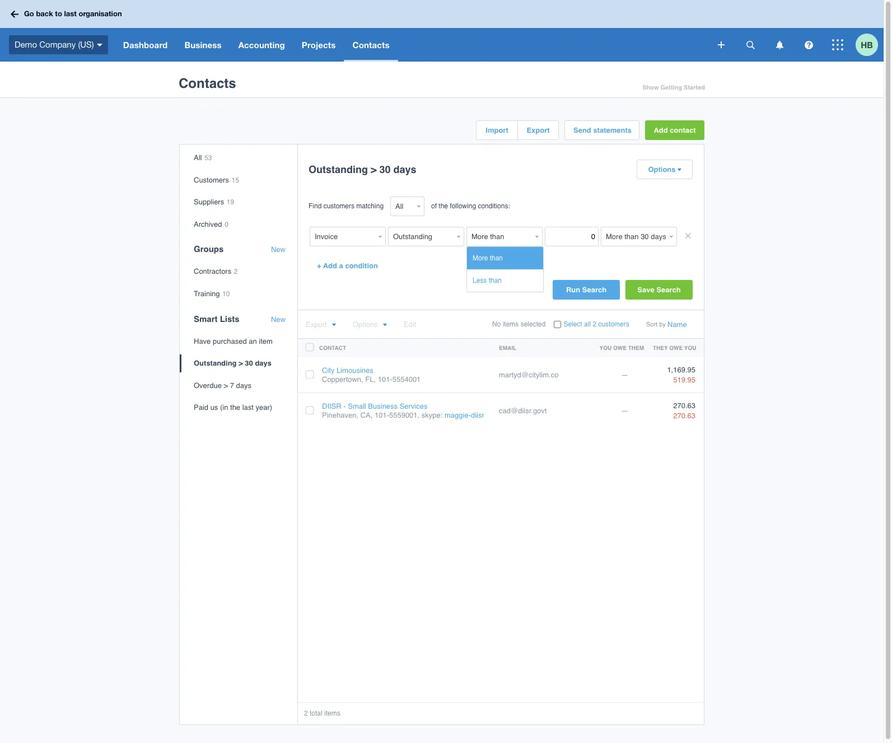 Task type: locate. For each thing, give the bounding box(es) containing it.
None text field
[[545, 227, 599, 246], [601, 227, 667, 246], [545, 227, 599, 246], [601, 227, 667, 246]]

0 horizontal spatial 30
[[245, 359, 253, 368]]

30 down an
[[245, 359, 253, 368]]

10
[[222, 290, 230, 298]]

0 vertical spatial outstanding > 30 days
[[309, 164, 417, 175]]

go
[[24, 9, 34, 18]]

None checkbox
[[554, 321, 562, 328]]

export
[[527, 126, 550, 134], [306, 320, 327, 329]]

1 horizontal spatial export
[[527, 126, 550, 134]]

1 vertical spatial options button
[[353, 320, 387, 329]]

last left year)
[[242, 404, 254, 412]]

1 vertical spatial —
[[621, 407, 629, 415]]

dashboard
[[123, 40, 168, 50]]

export up contact
[[306, 320, 327, 329]]

0 horizontal spatial options button
[[353, 320, 387, 329]]

2 270.63 from the top
[[673, 412, 696, 420]]

days right 7 in the bottom left of the page
[[236, 381, 252, 390]]

export button up contact
[[306, 320, 336, 329]]

2
[[234, 268, 238, 276], [593, 320, 597, 328], [304, 710, 308, 718]]

270.63 270.63
[[673, 401, 696, 420]]

1 vertical spatial add
[[323, 262, 337, 270]]

options inside button
[[648, 165, 676, 174]]

purchased
[[213, 337, 247, 345]]

1 horizontal spatial search
[[657, 286, 681, 294]]

smart
[[194, 314, 218, 324]]

following
[[450, 202, 476, 210]]

customers
[[324, 202, 355, 210], [599, 320, 630, 328]]

2 vertical spatial days
[[236, 381, 252, 390]]

0 vertical spatial items
[[503, 320, 519, 328]]

0 horizontal spatial days
[[236, 381, 252, 390]]

2 horizontal spatial 2
[[593, 320, 597, 328]]

contacts right projects popup button
[[353, 40, 390, 50]]

customers up you owe them
[[599, 320, 630, 328]]

an
[[249, 337, 257, 345]]

0 horizontal spatial export button
[[306, 320, 336, 329]]

export button right the import button
[[518, 121, 558, 139]]

0 vertical spatial outstanding
[[309, 164, 368, 175]]

svg image
[[832, 39, 844, 50], [746, 41, 755, 49], [805, 41, 813, 49]]

to
[[55, 9, 62, 18]]

0 vertical spatial days
[[394, 164, 417, 175]]

options button for email
[[353, 320, 387, 329]]

30 up matching
[[380, 164, 391, 175]]

0 horizontal spatial business
[[185, 40, 222, 50]]

banner
[[0, 0, 884, 62]]

0 horizontal spatial options
[[353, 320, 378, 329]]

items right no
[[503, 320, 519, 328]]

customers
[[194, 176, 229, 184]]

you up the "1,169.95"
[[684, 345, 697, 351]]

0 vertical spatial new
[[271, 246, 286, 254]]

1 horizontal spatial add
[[654, 126, 668, 134]]

0 vertical spatial 2
[[234, 268, 238, 276]]

options
[[648, 165, 676, 174], [353, 320, 378, 329]]

search right run
[[582, 286, 607, 294]]

owe right they on the right of the page
[[670, 345, 683, 351]]

no
[[492, 320, 501, 328]]

1 vertical spatial contacts
[[179, 76, 236, 91]]

new for groups
[[271, 246, 286, 254]]

the right (in
[[230, 404, 240, 412]]

All text field
[[390, 197, 415, 216]]

15
[[232, 176, 239, 184]]

the right of
[[439, 202, 448, 210]]

you owe them
[[600, 345, 644, 351]]

2 vertical spatial 2
[[304, 710, 308, 718]]

2 right all
[[593, 320, 597, 328]]

0 vertical spatial the
[[439, 202, 448, 210]]

5554001
[[393, 375, 421, 383]]

add
[[654, 126, 668, 134], [323, 262, 337, 270]]

2 left total
[[304, 710, 308, 718]]

item
[[259, 337, 273, 345]]

navigation
[[115, 28, 710, 62]]

— for 1,169.95
[[621, 371, 629, 379]]

1 270.63 from the top
[[673, 401, 696, 410]]

options left el image
[[353, 320, 378, 329]]

sort by name
[[646, 320, 687, 329]]

2 right contractors
[[234, 268, 238, 276]]

svg image inside go back to last organisation link
[[11, 10, 18, 18]]

1 horizontal spatial business
[[368, 402, 398, 411]]

cad@diisr.govt
[[499, 407, 547, 415]]

options for of the following conditions:
[[648, 165, 676, 174]]

1 horizontal spatial 30
[[380, 164, 391, 175]]

0 horizontal spatial you
[[600, 345, 612, 351]]

> down "have purchased an item"
[[239, 359, 243, 368]]

options button left edit
[[353, 320, 387, 329]]

find customers matching
[[309, 202, 384, 210]]

0 vertical spatial contacts
[[353, 40, 390, 50]]

519.95
[[673, 376, 696, 384]]

2 owe from the left
[[670, 345, 683, 351]]

0 horizontal spatial el image
[[331, 323, 336, 327]]

ca,
[[361, 411, 373, 419]]

1 vertical spatial new
[[271, 315, 286, 324]]

sort
[[646, 321, 658, 328]]

than right less
[[489, 277, 502, 285]]

1 horizontal spatial days
[[255, 359, 272, 368]]

you down 'select all 2 customers'
[[600, 345, 612, 351]]

0 horizontal spatial contacts
[[179, 76, 236, 91]]

1 vertical spatial new link
[[271, 315, 286, 324]]

+ add a condition
[[317, 262, 378, 270]]

add left contact
[[654, 126, 668, 134]]

days down "item"
[[255, 359, 272, 368]]

0 horizontal spatial outstanding > 30 days
[[194, 359, 272, 368]]

el image for export
[[331, 323, 336, 327]]

1 new link from the top
[[271, 246, 286, 254]]

contractors
[[194, 267, 231, 276]]

1 vertical spatial el image
[[331, 323, 336, 327]]

0 horizontal spatial items
[[324, 710, 340, 718]]

1 you from the left
[[600, 345, 612, 351]]

search inside button
[[657, 286, 681, 294]]

1 vertical spatial business
[[368, 402, 398, 411]]

1 new from the top
[[271, 246, 286, 254]]

maggie-diisr link
[[445, 411, 484, 419]]

add right +
[[323, 262, 337, 270]]

demo company (us)
[[15, 40, 94, 49]]

el image down contact
[[677, 168, 681, 172]]

run search button
[[553, 280, 620, 300]]

banner containing hb
[[0, 0, 884, 62]]

1 horizontal spatial svg image
[[805, 41, 813, 49]]

30
[[380, 164, 391, 175], [245, 359, 253, 368]]

1 horizontal spatial outstanding > 30 days
[[309, 164, 417, 175]]

el image inside 'export' button
[[331, 323, 336, 327]]

2 you from the left
[[684, 345, 697, 351]]

1 horizontal spatial options
[[648, 165, 676, 174]]

1 horizontal spatial contacts
[[353, 40, 390, 50]]

0 vertical spatial 30
[[380, 164, 391, 175]]

0 horizontal spatial export
[[306, 320, 327, 329]]

last
[[64, 9, 77, 18], [242, 404, 254, 412]]

days up 'all' text box
[[394, 164, 417, 175]]

el image for options
[[677, 168, 681, 172]]

2 — from the top
[[621, 407, 629, 415]]

more
[[473, 254, 488, 262]]

hb
[[861, 39, 873, 50]]

1 vertical spatial 270.63
[[673, 412, 696, 420]]

1 horizontal spatial >
[[239, 359, 243, 368]]

1 horizontal spatial owe
[[670, 345, 683, 351]]

search inside button
[[582, 286, 607, 294]]

svg image
[[11, 10, 18, 18], [776, 41, 783, 49], [718, 41, 725, 48], [97, 44, 102, 46]]

search right save
[[657, 286, 681, 294]]

101- right fl,
[[378, 375, 393, 383]]

options down add contact button
[[648, 165, 676, 174]]

0 horizontal spatial >
[[224, 381, 228, 390]]

navigation containing dashboard
[[115, 28, 710, 62]]

projects
[[302, 40, 336, 50]]

0 vertical spatial options
[[648, 165, 676, 174]]

diisr
[[471, 411, 484, 419]]

they
[[653, 345, 668, 351]]

0 vertical spatial el image
[[677, 168, 681, 172]]

0 vertical spatial 101-
[[378, 375, 393, 383]]

(in
[[220, 404, 228, 412]]

0 horizontal spatial last
[[64, 9, 77, 18]]

suppliers 19
[[194, 198, 234, 206]]

business inside popup button
[[185, 40, 222, 50]]

you
[[600, 345, 612, 351], [684, 345, 697, 351]]

diisr - small business services pinehaven, ca, 101-5559001, skype: maggie-diisr
[[322, 402, 484, 419]]

email
[[499, 345, 517, 351]]

contact
[[670, 126, 696, 134]]

el image up contact
[[331, 323, 336, 327]]

1 vertical spatial 101-
[[375, 411, 389, 419]]

1 vertical spatial >
[[239, 359, 243, 368]]

outstanding > 30 days down "have purchased an item"
[[194, 359, 272, 368]]

outstanding > 30 days up matching
[[309, 164, 417, 175]]

> left 7 in the bottom left of the page
[[224, 381, 228, 390]]

outstanding up find customers matching
[[309, 164, 368, 175]]

contacts button
[[344, 28, 398, 62]]

0 vertical spatial customers
[[324, 202, 355, 210]]

services
[[400, 402, 428, 411]]

+
[[317, 262, 321, 270]]

find
[[309, 202, 322, 210]]

business button
[[176, 28, 230, 62]]

7
[[230, 381, 234, 390]]

export right the import button
[[527, 126, 550, 134]]

2 total items
[[304, 710, 340, 718]]

new link for groups
[[271, 246, 286, 254]]

2 new link from the top
[[271, 315, 286, 324]]

1 vertical spatial days
[[255, 359, 272, 368]]

1 — from the top
[[621, 371, 629, 379]]

overdue > 7 days
[[194, 381, 252, 390]]

options button down add contact button
[[637, 160, 692, 179]]

customers right find
[[324, 202, 355, 210]]

1 horizontal spatial last
[[242, 404, 254, 412]]

all
[[194, 153, 202, 162]]

0 vertical spatial options button
[[637, 160, 692, 179]]

0 vertical spatial —
[[621, 371, 629, 379]]

2 vertical spatial >
[[224, 381, 228, 390]]

than
[[490, 254, 503, 262], [489, 277, 502, 285]]

select
[[564, 320, 582, 328]]

0 vertical spatial >
[[371, 164, 377, 175]]

el image
[[677, 168, 681, 172], [331, 323, 336, 327]]

1 horizontal spatial customers
[[599, 320, 630, 328]]

0 horizontal spatial search
[[582, 286, 607, 294]]

—
[[621, 371, 629, 379], [621, 407, 629, 415]]

pinehaven,
[[322, 411, 359, 419]]

the
[[439, 202, 448, 210], [230, 404, 240, 412]]

show getting started link
[[643, 81, 705, 94]]

1 vertical spatial options
[[353, 320, 378, 329]]

270.63
[[673, 401, 696, 410], [673, 412, 696, 420]]

0 horizontal spatial 2
[[234, 268, 238, 276]]

contacts down the business popup button
[[179, 76, 236, 91]]

2 inside contractors 2
[[234, 268, 238, 276]]

2 search from the left
[[657, 286, 681, 294]]

el image inside "options" button
[[677, 168, 681, 172]]

1 owe from the left
[[613, 345, 627, 351]]

0 vertical spatial 270.63
[[673, 401, 696, 410]]

last right to at the top of page
[[64, 9, 77, 18]]

contractors 2
[[194, 267, 238, 276]]

1 horizontal spatial export button
[[518, 121, 558, 139]]

None text field
[[310, 227, 376, 246], [467, 227, 533, 246], [310, 227, 376, 246], [467, 227, 533, 246]]

0 horizontal spatial outstanding
[[194, 359, 237, 368]]

1 vertical spatial the
[[230, 404, 240, 412]]

than right more
[[490, 254, 503, 262]]

groups
[[194, 244, 224, 254]]

0 vertical spatial business
[[185, 40, 222, 50]]

svg image inside demo company (us) popup button
[[97, 44, 102, 46]]

company
[[39, 40, 76, 49]]

1 horizontal spatial items
[[503, 320, 519, 328]]

0 vertical spatial than
[[490, 254, 503, 262]]

1 horizontal spatial you
[[684, 345, 697, 351]]

new link
[[271, 246, 286, 254], [271, 315, 286, 324]]

outstanding up overdue > 7 days
[[194, 359, 237, 368]]

than for less than
[[489, 277, 502, 285]]

0 horizontal spatial the
[[230, 404, 240, 412]]

> up matching
[[371, 164, 377, 175]]

0 vertical spatial export
[[527, 126, 550, 134]]

diisr
[[322, 402, 342, 411]]

2 new from the top
[[271, 315, 286, 324]]

0 horizontal spatial add
[[323, 262, 337, 270]]

1 search from the left
[[582, 286, 607, 294]]

condition
[[345, 262, 378, 270]]

1 horizontal spatial outstanding
[[309, 164, 368, 175]]

owe
[[613, 345, 627, 351], [670, 345, 683, 351]]

101- down diisr - small business services link
[[375, 411, 389, 419]]

name
[[668, 320, 687, 329]]

have
[[194, 337, 211, 345]]

save
[[638, 286, 655, 294]]

0 vertical spatial new link
[[271, 246, 286, 254]]

items
[[503, 320, 519, 328], [324, 710, 340, 718]]

items right total
[[324, 710, 340, 718]]

1 horizontal spatial options button
[[637, 160, 692, 179]]

0 horizontal spatial owe
[[613, 345, 627, 351]]

1 vertical spatial outstanding
[[194, 359, 237, 368]]

(us)
[[78, 40, 94, 49]]

1 vertical spatial outstanding > 30 days
[[194, 359, 272, 368]]

new link for smart lists
[[271, 315, 286, 324]]

options button for of the following conditions:
[[637, 160, 692, 179]]

owe left them
[[613, 345, 627, 351]]

more than
[[473, 254, 503, 262]]

contacts inside popup button
[[353, 40, 390, 50]]

0 vertical spatial export button
[[518, 121, 558, 139]]

1 vertical spatial last
[[242, 404, 254, 412]]

1 horizontal spatial el image
[[677, 168, 681, 172]]

0
[[225, 221, 228, 228]]

city limousines coppertown, fl, 101-5554001
[[322, 366, 421, 383]]

year)
[[256, 404, 272, 412]]

1 vertical spatial than
[[489, 277, 502, 285]]



Task type: vqa. For each thing, say whether or not it's contained in the screenshot.
left svg icon
yes



Task type: describe. For each thing, give the bounding box(es) containing it.
dashboard link
[[115, 28, 176, 62]]

1 vertical spatial export
[[306, 320, 327, 329]]

us
[[210, 404, 218, 412]]

show getting started
[[643, 84, 705, 91]]

back
[[36, 9, 53, 18]]

organisation
[[79, 9, 122, 18]]

— for 270.63
[[621, 407, 629, 415]]

getting
[[661, 84, 682, 91]]

send statements
[[574, 126, 632, 134]]

1 horizontal spatial the
[[439, 202, 448, 210]]

city limousines link
[[322, 366, 374, 375]]

show
[[643, 84, 659, 91]]

5559001,
[[389, 411, 420, 419]]

select all 2 customers
[[564, 320, 630, 328]]

overdue
[[194, 381, 222, 390]]

lists
[[220, 314, 240, 324]]

0 vertical spatial add
[[654, 126, 668, 134]]

53
[[204, 154, 212, 162]]

1 vertical spatial export button
[[306, 320, 336, 329]]

search for run search
[[582, 286, 607, 294]]

hb button
[[856, 28, 884, 62]]

1 vertical spatial items
[[324, 710, 340, 718]]

martyd@citylim.co
[[499, 371, 559, 379]]

send
[[574, 126, 591, 134]]

business inside diisr - small business services pinehaven, ca, 101-5559001, skype: maggie-diisr
[[368, 402, 398, 411]]

import button
[[477, 121, 518, 139]]

101- inside city limousines coppertown, fl, 101-5554001
[[378, 375, 393, 383]]

go back to last organisation link
[[7, 4, 129, 24]]

add contact
[[654, 126, 696, 134]]

maggie-
[[445, 411, 471, 419]]

el image
[[382, 323, 387, 327]]

run search
[[566, 286, 607, 294]]

less
[[473, 277, 487, 285]]

conditions:
[[478, 202, 510, 210]]

19
[[227, 198, 234, 206]]

owe for they
[[670, 345, 683, 351]]

contact
[[319, 345, 346, 351]]

name button
[[668, 320, 687, 329]]

of
[[431, 202, 437, 210]]

training 10
[[194, 290, 230, 298]]

1 vertical spatial 2
[[593, 320, 597, 328]]

accounting
[[238, 40, 285, 50]]

all
[[584, 320, 591, 328]]

0 horizontal spatial customers
[[324, 202, 355, 210]]

no items selected
[[492, 320, 546, 328]]

matching
[[356, 202, 384, 210]]

accounting button
[[230, 28, 293, 62]]

Outstanding text field
[[388, 227, 454, 246]]

they owe you
[[653, 345, 697, 351]]

than for more than
[[490, 254, 503, 262]]

save search
[[638, 286, 681, 294]]

them
[[628, 345, 644, 351]]

limousines
[[337, 366, 374, 375]]

archived
[[194, 220, 222, 228]]

+ add a condition button
[[309, 256, 386, 276]]

2 horizontal spatial svg image
[[832, 39, 844, 50]]

demo company (us) button
[[0, 28, 115, 62]]

by
[[659, 321, 666, 328]]

1,169.95 519.95
[[667, 366, 696, 384]]

have purchased an item
[[194, 337, 273, 345]]

101- inside diisr - small business services pinehaven, ca, 101-5559001, skype: maggie-diisr
[[375, 411, 389, 419]]

1 vertical spatial customers
[[599, 320, 630, 328]]

training
[[194, 290, 220, 298]]

started
[[684, 84, 705, 91]]

total
[[310, 710, 322, 718]]

-
[[344, 402, 346, 411]]

2 horizontal spatial >
[[371, 164, 377, 175]]

skype:
[[422, 411, 443, 419]]

1 vertical spatial 30
[[245, 359, 253, 368]]

paid us (in the last year)
[[194, 404, 272, 412]]

1 horizontal spatial 2
[[304, 710, 308, 718]]

0 vertical spatial last
[[64, 9, 77, 18]]

small
[[348, 402, 366, 411]]

new for smart lists
[[271, 315, 286, 324]]

2 horizontal spatial days
[[394, 164, 417, 175]]

diisr - small business services link
[[322, 402, 428, 411]]

of the following conditions:
[[431, 202, 510, 210]]

search for save search
[[657, 286, 681, 294]]

options for email
[[353, 320, 378, 329]]

edit
[[404, 320, 416, 329]]

statements
[[593, 126, 632, 134]]

go back to last organisation
[[24, 9, 122, 18]]

demo
[[15, 40, 37, 49]]

fl,
[[365, 375, 376, 383]]

0 horizontal spatial svg image
[[746, 41, 755, 49]]

a
[[339, 262, 343, 270]]

owe for you
[[613, 345, 627, 351]]

send statements button
[[565, 121, 639, 139]]

selected
[[521, 320, 546, 328]]

paid
[[194, 404, 208, 412]]

1,169.95
[[667, 366, 696, 374]]

run
[[566, 286, 580, 294]]

navigation inside banner
[[115, 28, 710, 62]]

projects button
[[293, 28, 344, 62]]

coppertown,
[[322, 375, 363, 383]]



